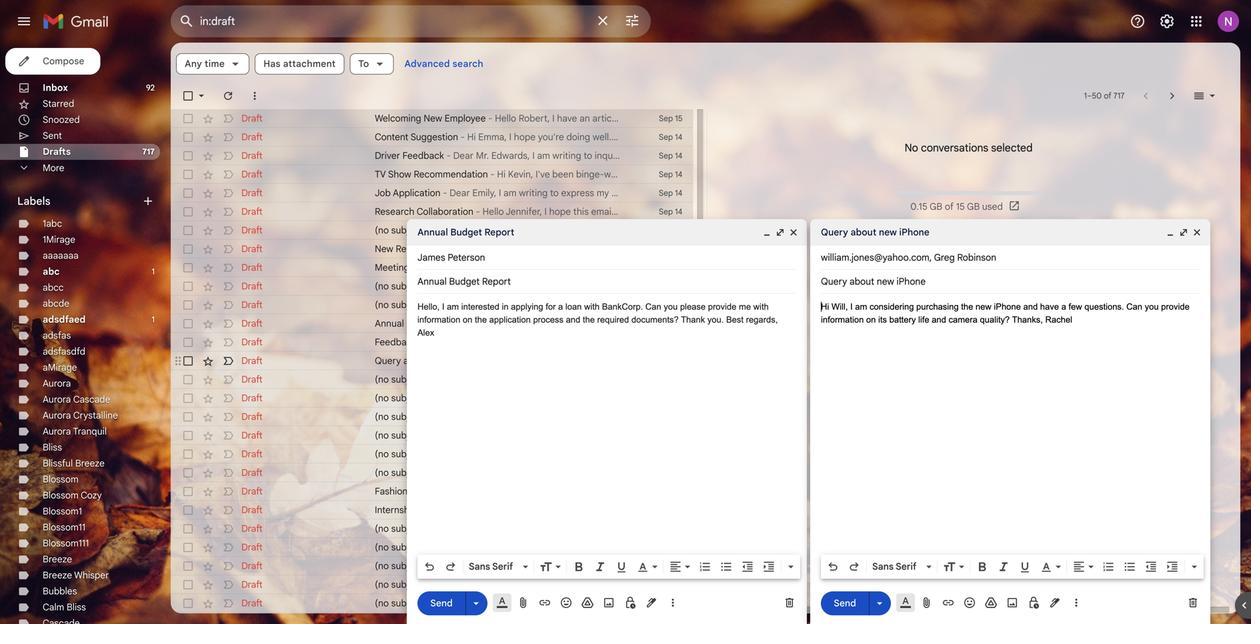 Task type: describe. For each thing, give the bounding box(es) containing it.
8 draft from the top
[[241, 243, 263, 255]]

life
[[918, 315, 929, 325]]

search
[[453, 58, 484, 70]]

Message Body text field
[[821, 301, 1200, 552]]

sans serif option
[[466, 561, 520, 574]]

sent
[[43, 130, 62, 142]]

bulleted list ‪(⌘⇧8)‬ image
[[720, 561, 733, 574]]

7 (no from the top
[[375, 430, 389, 442]]

budget for annual budget report -
[[406, 318, 437, 330]]

2 11 from the top
[[677, 562, 683, 572]]

on for its
[[866, 315, 876, 325]]

adsfas link
[[43, 330, 71, 342]]

3 row from the top
[[171, 147, 693, 165]]

query about new iphone link
[[375, 355, 576, 368]]

please
[[680, 302, 706, 312]]

more image
[[248, 89, 261, 103]]

10 (no subject) link from the top
[[375, 523, 620, 536]]

abcc
[[43, 282, 64, 294]]

2 subject) from the top
[[391, 281, 426, 292]]

27 draft from the top
[[241, 598, 263, 610]]

labels
[[17, 195, 50, 208]]

about inside dialog
[[851, 227, 877, 238]]

9 subject) from the top
[[391, 468, 426, 479]]

sep 14 for job application -
[[659, 188, 683, 198]]

26 draft from the top
[[241, 580, 263, 591]]

0 horizontal spatial bliss
[[43, 442, 62, 454]]

attachment
[[283, 58, 336, 70]]

has
[[264, 58, 281, 70]]

cascade
[[73, 394, 110, 406]]

labels navigation
[[0, 43, 171, 625]]

undo ‪(⌘z)‬ image
[[423, 561, 436, 574]]

inbox link
[[43, 82, 68, 94]]

underline ‪(⌘u)‬ image
[[615, 562, 628, 575]]

11 subject) from the top
[[391, 542, 426, 554]]

sans
[[469, 562, 490, 573]]

4 draft from the top
[[241, 169, 263, 180]]

2 with from the left
[[753, 302, 769, 312]]

hi will, i am considering purchasing the new iphone and have a few questions. can you provide information on its battery life and camera quality? thanks, rachel
[[821, 302, 1190, 325]]

send button inside "query about new iphone" dialog
[[821, 592, 869, 616]]

1mirage link
[[43, 234, 75, 246]]

sep 14 for research collaboration -
[[659, 207, 683, 217]]

9 (no subject) link from the top
[[375, 467, 620, 480]]

26 row from the top
[[171, 576, 693, 595]]

16 draft from the top
[[241, 393, 263, 405]]

toggle split pane mode image
[[1193, 89, 1206, 103]]

2 · from the left
[[965, 564, 967, 574]]

0 horizontal spatial 15
[[675, 114, 683, 124]]

welcoming new employee -
[[375, 113, 495, 124]]

aurora link
[[43, 378, 71, 390]]

recipe
[[396, 243, 425, 255]]

11 row from the top
[[171, 296, 693, 315]]

bold ‪(⌘b)‬ image
[[572, 561, 586, 574]]

italic ‪(⌘i)‬ image
[[594, 561, 607, 574]]

james peterson
[[418, 252, 485, 264]]

17 draft from the top
[[241, 412, 263, 423]]

10 (no subject) from the top
[[375, 524, 426, 535]]

support image
[[1130, 13, 1146, 29]]

14 draft from the top
[[241, 356, 263, 367]]

clear search image
[[590, 7, 616, 34]]

research collaboration -
[[375, 206, 483, 218]]

serif
[[492, 562, 513, 573]]

1 (no subject) link from the top
[[375, 224, 620, 237]]

7 draft from the top
[[241, 225, 263, 236]]

7 subject) from the top
[[391, 430, 426, 442]]

23 row from the top
[[171, 520, 693, 539]]

meeting request -
[[375, 262, 456, 274]]

blossom cozy
[[43, 490, 102, 502]]

13 subject) from the top
[[391, 580, 426, 591]]

14 for research collaboration -
[[675, 207, 683, 217]]

budget for annual budget report
[[450, 227, 482, 238]]

formatting options toolbar
[[418, 556, 800, 580]]

insert photo image
[[602, 597, 616, 610]]

12 draft from the top
[[241, 318, 263, 330]]

collaboration for fashion
[[410, 486, 467, 498]]

1 gb from the left
[[930, 201, 943, 213]]

sent link
[[43, 130, 62, 142]]

20 draft from the top
[[241, 468, 263, 479]]

collaboration for research
[[417, 206, 473, 218]]

50
[[1092, 91, 1102, 101]]

am inside hi will, i am considering purchasing the new iphone and have a few questions. can you provide information on its battery life and camera quality? thanks, rachel
[[855, 302, 867, 312]]

24 draft from the top
[[241, 542, 263, 554]]

terms
[[908, 564, 930, 574]]

provide inside hello, i am interested in applying for a loan with bankcorp. can you please provide me with information on the application process and the required documents? thank you. best regards, alex
[[708, 302, 737, 312]]

28 row from the top
[[171, 614, 693, 625]]

6 (no from the top
[[375, 412, 389, 423]]

13 for meeting request -
[[675, 263, 683, 273]]

1abc
[[43, 218, 62, 230]]

3 subject) from the top
[[391, 299, 426, 311]]

5 (no from the top
[[375, 393, 389, 405]]

william.jones@yahoo.com
[[821, 252, 930, 264]]

8 (no from the top
[[375, 449, 389, 461]]

4 row from the top
[[171, 165, 693, 184]]

in
[[502, 302, 509, 312]]

quality?
[[980, 315, 1010, 325]]

sep 13 for new recipe recommendation -
[[659, 244, 683, 254]]

sep 13 for annual budget report -
[[659, 319, 683, 329]]

program policies link
[[969, 564, 1030, 574]]

abcde
[[43, 298, 69, 310]]

privacy link
[[936, 564, 963, 574]]

1abc link
[[43, 218, 62, 230]]

subject field for message body text field
[[821, 275, 1200, 289]]

cozy
[[81, 490, 102, 502]]

10 subject) from the top
[[391, 524, 426, 535]]

18 row from the top
[[171, 427, 693, 446]]

aurora for aurora tranquil
[[43, 426, 71, 438]]

1 horizontal spatial the
[[583, 315, 595, 325]]

fashion collaboration
[[375, 486, 467, 498]]

adsfasdfd link
[[43, 346, 85, 358]]

amirage
[[43, 362, 77, 374]]

query inside dialog
[[821, 227, 848, 238]]

bankcorp.
[[602, 302, 643, 312]]

hello,
[[418, 302, 440, 312]]

aaaaaaa link
[[43, 250, 79, 262]]

send for send button inside "query about new iphone" dialog
[[834, 598, 856, 610]]

6 (no subject) from the top
[[375, 412, 426, 423]]

19 draft from the top
[[241, 449, 263, 461]]

advanced search options image
[[619, 7, 646, 34]]

its
[[878, 315, 887, 325]]

abcc link
[[43, 282, 64, 294]]

opportunity
[[419, 505, 471, 517]]

1mirage
[[43, 234, 75, 246]]

more formatting options image
[[784, 561, 798, 574]]

aurora for aurora cascade
[[43, 394, 71, 406]]

will,
[[832, 302, 848, 312]]

1 horizontal spatial bliss
[[67, 602, 86, 614]]

5 (no subject) from the top
[[375, 393, 426, 405]]

to
[[358, 58, 369, 70]]

0 horizontal spatial new
[[375, 243, 393, 255]]

request for feedback
[[419, 337, 454, 348]]

i inside hi will, i am considering purchasing the new iphone and have a few questions. can you provide information on its battery life and camera quality? thanks, rachel
[[850, 302, 853, 312]]

program
[[969, 564, 1000, 574]]

settings image
[[1159, 13, 1175, 29]]

0 vertical spatial breeze
[[75, 458, 105, 470]]

job application -
[[375, 187, 450, 199]]

18 draft from the top
[[241, 430, 263, 442]]

11 (no from the top
[[375, 542, 389, 554]]

aaaaaaa
[[43, 250, 79, 262]]

i inside hello, i am interested in applying for a loan with bankcorp. can you please provide me with information on the application process and the required documents? thank you. best regards, alex
[[442, 302, 445, 312]]

blossom1 link
[[43, 506, 82, 518]]

15 draft from the top
[[241, 374, 263, 386]]

feedback request
[[375, 337, 454, 348]]

breeze link
[[43, 554, 72, 566]]

abcde link
[[43, 298, 69, 310]]

23 draft from the top
[[241, 524, 263, 535]]

minimize image
[[762, 227, 772, 238]]

insert emoji ‪(⌘⇧2)‬ image
[[560, 597, 573, 610]]

2 (no subject) from the top
[[375, 281, 426, 292]]

3 13 from the top
[[675, 300, 683, 310]]

13 for new recipe recommendation -
[[675, 244, 683, 254]]

query about new iphone inside no conversations selected main content
[[375, 356, 480, 367]]

content suggestion -
[[375, 131, 467, 143]]

send for send button within the annual budget report "dialog"
[[430, 598, 453, 610]]

crystalline
[[73, 410, 118, 422]]

gmail image
[[43, 8, 115, 35]]

applying
[[511, 302, 543, 312]]

interested
[[461, 302, 499, 312]]

tv show recommendation -
[[375, 169, 497, 180]]

subject field for message body text box
[[418, 275, 796, 289]]

717 inside labels navigation
[[142, 147, 155, 157]]

best
[[726, 315, 744, 325]]

can inside hi will, i am considering purchasing the new iphone and have a few questions. can you provide information on its battery life and camera quality? thanks, rachel
[[1127, 302, 1143, 312]]

feedback request link
[[375, 336, 620, 349]]

0 vertical spatial new
[[424, 113, 442, 124]]

james
[[418, 252, 445, 264]]

6 (no subject) link from the top
[[375, 411, 620, 424]]

21 draft from the top
[[241, 486, 263, 498]]

21 row from the top
[[171, 483, 693, 502]]

11 (no subject) from the top
[[375, 542, 426, 554]]

labels heading
[[17, 195, 141, 208]]

14 row from the top
[[171, 352, 693, 371]]

blissful
[[43, 458, 73, 470]]

whisper
[[74, 570, 109, 582]]

starred
[[43, 98, 74, 110]]

5 row from the top
[[171, 184, 693, 203]]

recommendation for tv show recommendation
[[414, 169, 488, 180]]

time
[[205, 58, 225, 70]]

1 inside no conversations selected main content
[[1084, 91, 1087, 101]]

2 gb from the left
[[967, 201, 980, 213]]

sep 14 for content suggestion -
[[659, 132, 683, 142]]

alex
[[418, 328, 434, 338]]

7 row from the top
[[171, 221, 693, 240]]

3 (no subject) link from the top
[[375, 299, 620, 312]]

bubbles
[[43, 586, 77, 598]]

17 row from the top
[[171, 408, 693, 427]]

can inside hello, i am interested in applying for a loan with bankcorp. can you please provide me with information on the application process and the required documents? thank you. best regards, alex
[[645, 302, 661, 312]]

5 subject) from the top
[[391, 393, 426, 405]]

3 draft from the top
[[241, 150, 263, 162]]

1 (no from the top
[[375, 225, 389, 236]]

you.
[[708, 315, 724, 325]]

2 row from the top
[[171, 128, 693, 147]]

selected
[[991, 141, 1033, 155]]

3 (no from the top
[[375, 299, 389, 311]]

10 (no from the top
[[375, 524, 389, 535]]

3 (no subject) from the top
[[375, 299, 426, 311]]

3 11 from the top
[[677, 581, 683, 591]]

camera
[[949, 315, 978, 325]]

14 for tv show recommendation -
[[675, 170, 683, 180]]

5 draft from the top
[[241, 187, 263, 199]]

adsfas
[[43, 330, 71, 342]]

report for annual budget report -
[[439, 318, 468, 330]]

tranquil
[[73, 426, 107, 438]]

battery
[[889, 315, 916, 325]]

considering
[[870, 302, 914, 312]]

the inside hi will, i am considering purchasing the new iphone and have a few questions. can you provide information on its battery life and camera quality? thanks, rachel
[[961, 302, 973, 312]]

query inside no conversations selected main content
[[375, 356, 401, 367]]

details
[[956, 551, 981, 561]]

you inside hello, i am interested in applying for a loan with bankcorp. can you please provide me with information on the application process and the required documents? thank you. best regards, alex
[[664, 302, 678, 312]]

thank
[[681, 315, 705, 325]]

8 (no subject) from the top
[[375, 449, 426, 461]]

and for hi will, i am considering purchasing the new iphone and have a few questions. can you provide information on its battery life and camera quality? thanks, rachel
[[932, 315, 946, 325]]

close image
[[788, 227, 799, 238]]



Task type: vqa. For each thing, say whether or not it's contained in the screenshot.


Task type: locate. For each thing, give the bounding box(es) containing it.
0 horizontal spatial you
[[664, 302, 678, 312]]

,
[[930, 252, 932, 264]]

report right alex
[[439, 318, 468, 330]]

recommendation
[[414, 169, 488, 180], [427, 243, 501, 255]]

3 sep 11 from the top
[[661, 581, 683, 591]]

1 send from the left
[[430, 598, 453, 610]]

1 vertical spatial of
[[945, 201, 954, 213]]

the up camera on the right
[[961, 302, 973, 312]]

6 subject) from the top
[[391, 412, 426, 423]]

request for meeting
[[412, 262, 447, 274]]

2 can from the left
[[1127, 302, 1143, 312]]

9 draft from the top
[[241, 262, 263, 274]]

redo ‪(⌘y)‬ image
[[444, 561, 458, 574]]

insert link ‪(⌘k)‬ image
[[538, 597, 552, 610]]

blossom11
[[43, 522, 85, 534]]

2 subject field from the left
[[821, 275, 1200, 289]]

2 sep 11 from the top
[[661, 562, 683, 572]]

2 vertical spatial breeze
[[43, 570, 72, 582]]

older image
[[1166, 89, 1179, 103]]

blossom link
[[43, 474, 79, 486]]

2 draft from the top
[[241, 131, 263, 143]]

1 · from the left
[[932, 564, 934, 574]]

None checkbox
[[181, 131, 195, 144], [181, 149, 195, 163], [181, 187, 195, 200], [181, 205, 195, 219], [181, 261, 195, 275], [181, 299, 195, 312], [181, 317, 195, 331], [181, 355, 195, 368], [181, 374, 195, 387], [181, 392, 195, 406], [181, 411, 195, 424], [181, 430, 195, 443], [181, 486, 195, 499], [181, 504, 195, 518], [181, 523, 195, 536], [181, 579, 195, 592], [181, 131, 195, 144], [181, 149, 195, 163], [181, 187, 195, 200], [181, 205, 195, 219], [181, 261, 195, 275], [181, 299, 195, 312], [181, 317, 195, 331], [181, 355, 195, 368], [181, 374, 195, 387], [181, 392, 195, 406], [181, 411, 195, 424], [181, 430, 195, 443], [181, 486, 195, 499], [181, 504, 195, 518], [181, 523, 195, 536], [181, 579, 195, 592]]

you
[[664, 302, 678, 312], [1145, 302, 1159, 312]]

0 horizontal spatial and
[[566, 315, 580, 325]]

2 provide from the left
[[1161, 302, 1190, 312]]

0 vertical spatial report
[[485, 227, 514, 238]]

with right loan at the top left
[[584, 302, 600, 312]]

0 horizontal spatial the
[[475, 315, 487, 325]]

0 vertical spatial new
[[879, 227, 897, 238]]

you inside hi will, i am considering purchasing the new iphone and have a few questions. can you provide information on its battery life and camera quality? thanks, rachel
[[1145, 302, 1159, 312]]

application
[[393, 187, 441, 199]]

suggestion
[[411, 131, 458, 143]]

(no subject) link
[[375, 224, 620, 237], [375, 280, 620, 293], [375, 299, 620, 312], [375, 374, 620, 387], [375, 392, 620, 406], [375, 411, 620, 424], [375, 430, 620, 443], [375, 448, 620, 462], [375, 467, 620, 480], [375, 523, 620, 536], [375, 542, 620, 555], [375, 560, 620, 574], [375, 579, 620, 592], [375, 598, 620, 611]]

more options image
[[669, 597, 677, 610]]

1 vertical spatial 15
[[956, 201, 965, 213]]

insert signature image
[[645, 597, 658, 610]]

new up quality?
[[976, 302, 992, 312]]

0 vertical spatial collaboration
[[417, 206, 473, 218]]

about
[[851, 227, 877, 238], [403, 356, 428, 367]]

1 horizontal spatial 717
[[1114, 91, 1125, 101]]

of right '0.15'
[[945, 201, 954, 213]]

1 for adsdfaed
[[152, 315, 155, 325]]

1 horizontal spatial send button
[[821, 592, 869, 616]]

breeze down blossom111
[[43, 554, 72, 566]]

(no
[[375, 225, 389, 236], [375, 281, 389, 292], [375, 299, 389, 311], [375, 374, 389, 386], [375, 393, 389, 405], [375, 412, 389, 423], [375, 430, 389, 442], [375, 449, 389, 461], [375, 468, 389, 479], [375, 524, 389, 535], [375, 542, 389, 554], [375, 561, 389, 573], [375, 580, 389, 591], [375, 598, 389, 610]]

terms · privacy · program policies
[[908, 564, 1030, 574]]

provide inside hi will, i am considering purchasing the new iphone and have a few questions. can you provide information on its battery life and camera quality? thanks, rachel
[[1161, 302, 1190, 312]]

with up regards,
[[753, 302, 769, 312]]

breeze whisper
[[43, 570, 109, 582]]

2 (no from the top
[[375, 281, 389, 292]]

iphone up quality?
[[994, 302, 1021, 312]]

bliss link
[[43, 442, 62, 454]]

annual budget report dialog
[[407, 219, 807, 625]]

inbox
[[43, 82, 68, 94]]

0 horizontal spatial information
[[418, 315, 460, 325]]

and down loan at the top left
[[566, 315, 580, 325]]

1 row from the top
[[171, 109, 693, 128]]

14 subject) from the top
[[391, 598, 426, 610]]

1 vertical spatial recommendation
[[427, 243, 501, 255]]

calm
[[43, 602, 64, 614]]

1 horizontal spatial report
[[485, 227, 514, 238]]

12 subject) from the top
[[391, 561, 426, 573]]

annual for annual budget report
[[418, 227, 448, 238]]

of for gb
[[945, 201, 954, 213]]

1 vertical spatial 717
[[142, 147, 155, 157]]

collaboration up annual budget report
[[417, 206, 473, 218]]

24 row from the top
[[171, 539, 693, 558]]

8 (no subject) link from the top
[[375, 448, 620, 462]]

i right the will,
[[850, 302, 853, 312]]

sep 14 for tv show recommendation -
[[659, 170, 683, 180]]

privacy
[[936, 564, 963, 574]]

information down hello,
[[418, 315, 460, 325]]

22 draft from the top
[[241, 505, 263, 517]]

send button
[[418, 592, 466, 616], [821, 592, 869, 616]]

14 (no subject) from the top
[[375, 598, 426, 610]]

query about new iphone up william.jones@yahoo.com at top right
[[821, 227, 930, 238]]

snoozed
[[43, 114, 80, 126]]

request down new recipe recommendation -
[[412, 262, 447, 274]]

12 (no subject) link from the top
[[375, 560, 620, 574]]

feedback left alex
[[375, 337, 416, 348]]

1 horizontal spatial send
[[834, 598, 856, 610]]

information for i
[[418, 315, 460, 325]]

10 draft from the top
[[241, 281, 263, 292]]

a left the few
[[1062, 302, 1066, 312]]

2 aurora from the top
[[43, 394, 71, 406]]

25 row from the top
[[171, 558, 693, 576]]

0 horizontal spatial a
[[558, 302, 563, 312]]

1 with from the left
[[584, 302, 600, 312]]

abc
[[43, 266, 60, 278]]

0 horizontal spatial send
[[430, 598, 453, 610]]

new up 'suggestion'
[[424, 113, 442, 124]]

i right hello,
[[442, 302, 445, 312]]

15 row from the top
[[171, 371, 693, 390]]

advanced search
[[405, 58, 484, 70]]

breeze for breeze "link"
[[43, 554, 72, 566]]

6 row from the top
[[171, 203, 693, 221]]

0 vertical spatial request
[[412, 262, 447, 274]]

1 horizontal spatial ·
[[965, 564, 967, 574]]

subject field up the bankcorp.
[[418, 275, 796, 289]]

bliss right calm
[[67, 602, 86, 614]]

1 horizontal spatial iphone
[[899, 227, 930, 238]]

annual inside no conversations selected main content
[[375, 318, 404, 330]]

indent more ‪(⌘])‬ image
[[762, 561, 776, 574]]

insert files using drive image
[[581, 597, 594, 610]]

recommendation up the application
[[414, 169, 488, 180]]

1 horizontal spatial new
[[424, 113, 442, 124]]

blossom down the blissful on the left bottom of the page
[[43, 474, 79, 486]]

13 (no subject) from the top
[[375, 580, 426, 591]]

iphone down '0.15'
[[899, 227, 930, 238]]

send button inside annual budget report "dialog"
[[418, 592, 466, 616]]

2 14 from the top
[[675, 151, 683, 161]]

0 vertical spatial query
[[821, 227, 848, 238]]

1 horizontal spatial can
[[1127, 302, 1143, 312]]

collaboration inside fashion collaboration link
[[410, 486, 467, 498]]

1 vertical spatial iphone
[[994, 302, 1021, 312]]

annual up new recipe recommendation -
[[418, 227, 448, 238]]

more button
[[0, 160, 160, 176]]

has attachment button
[[255, 53, 344, 75]]

1 horizontal spatial query about new iphone
[[821, 227, 930, 238]]

717 inside no conversations selected main content
[[1114, 91, 1125, 101]]

0 horizontal spatial 717
[[142, 147, 155, 157]]

breeze whisper link
[[43, 570, 109, 582]]

recommendation for new recipe recommendation
[[427, 243, 501, 255]]

0 vertical spatial about
[[851, 227, 877, 238]]

bliss
[[43, 442, 62, 454], [67, 602, 86, 614]]

sep 13 for meeting request -
[[659, 263, 683, 273]]

1 send button from the left
[[418, 592, 466, 616]]

information for will,
[[821, 315, 864, 325]]

14 for job application -
[[675, 188, 683, 198]]

a right for
[[558, 302, 563, 312]]

14 for driver feedback -
[[675, 151, 683, 161]]

Search mail text field
[[200, 15, 587, 28]]

i
[[442, 302, 445, 312], [850, 302, 853, 312]]

None search field
[[171, 5, 651, 37]]

4 (no subject) link from the top
[[375, 374, 620, 387]]

iphone inside hi will, i am considering purchasing the new iphone and have a few questions. can you provide information on its battery life and camera quality? thanks, rachel
[[994, 302, 1021, 312]]

0 horizontal spatial gb
[[930, 201, 943, 213]]

gb right '0.15'
[[930, 201, 943, 213]]

0 vertical spatial query about new iphone
[[821, 227, 930, 238]]

can up documents?
[[645, 302, 661, 312]]

0 vertical spatial iphone
[[899, 227, 930, 238]]

1 vertical spatial annual
[[375, 318, 404, 330]]

0 vertical spatial feedback
[[403, 150, 444, 162]]

4 (no subject) from the top
[[375, 374, 426, 386]]

2 horizontal spatial new
[[976, 302, 992, 312]]

4 14 from the top
[[675, 188, 683, 198]]

query about new iphone dialog
[[810, 219, 1211, 625]]

send button left more send options image
[[418, 592, 466, 616]]

send inside annual budget report "dialog"
[[430, 598, 453, 610]]

2 horizontal spatial and
[[1023, 302, 1038, 312]]

1 horizontal spatial subject field
[[821, 275, 1200, 289]]

4 sep 11 from the top
[[661, 599, 683, 609]]

row
[[171, 109, 693, 128], [171, 128, 693, 147], [171, 147, 693, 165], [171, 165, 693, 184], [171, 184, 693, 203], [171, 203, 693, 221], [171, 221, 693, 240], [171, 240, 693, 259], [171, 259, 693, 277], [171, 277, 693, 296], [171, 296, 693, 315], [171, 315, 693, 333], [171, 333, 693, 352], [171, 352, 693, 371], [171, 371, 693, 390], [171, 390, 693, 408], [171, 408, 693, 427], [171, 427, 693, 446], [171, 446, 693, 464], [171, 464, 693, 483], [171, 483, 693, 502], [171, 502, 693, 520], [171, 520, 693, 539], [171, 539, 693, 558], [171, 558, 693, 576], [171, 576, 693, 595], [171, 595, 693, 614], [171, 614, 693, 625]]

1 vertical spatial 1
[[152, 267, 155, 277]]

with
[[584, 302, 600, 312], [753, 302, 769, 312]]

3 sep 13 from the top
[[659, 300, 683, 310]]

documents?
[[632, 315, 679, 325]]

13 (no subject) link from the top
[[375, 579, 620, 592]]

1 vertical spatial breeze
[[43, 554, 72, 566]]

· right terms
[[932, 564, 934, 574]]

blossom for blossom cozy
[[43, 490, 79, 502]]

0.15 gb of 15 gb used
[[910, 201, 1003, 213]]

sep 14 for driver feedback -
[[659, 151, 683, 161]]

information inside hello, i am interested in applying for a loan with bankcorp. can you please provide me with information on the application process and the required documents? thank you. best regards, alex
[[418, 315, 460, 325]]

13 row from the top
[[171, 333, 693, 352]]

2 blossom from the top
[[43, 490, 79, 502]]

1 horizontal spatial you
[[1145, 302, 1159, 312]]

0 horizontal spatial report
[[439, 318, 468, 330]]

27 row from the top
[[171, 595, 693, 614]]

0 horizontal spatial annual
[[375, 318, 404, 330]]

6 draft from the top
[[241, 206, 263, 218]]

1 horizontal spatial gb
[[967, 201, 980, 213]]

1 horizontal spatial on
[[866, 315, 876, 325]]

budget down hello,
[[406, 318, 437, 330]]

2 horizontal spatial the
[[961, 302, 973, 312]]

717 down 92
[[142, 147, 155, 157]]

aurora cascade
[[43, 394, 110, 406]]

follow link to manage storage image
[[1008, 200, 1022, 213]]

aurora up bliss link
[[43, 426, 71, 438]]

and inside hello, i am interested in applying for a loan with bankcorp. can you please provide me with information on the application process and the required documents? thank you. best regards, alex
[[566, 315, 580, 325]]

13 draft from the top
[[241, 337, 263, 348]]

new inside no conversations selected main content
[[431, 356, 448, 367]]

0 vertical spatial 717
[[1114, 91, 1125, 101]]

about down feedback request
[[403, 356, 428, 367]]

iphone inside no conversations selected main content
[[450, 356, 480, 367]]

1 (no subject) from the top
[[375, 225, 426, 236]]

2 i from the left
[[850, 302, 853, 312]]

1 horizontal spatial budget
[[450, 227, 482, 238]]

collaboration
[[417, 206, 473, 218], [410, 486, 467, 498]]

blossom for blossom link
[[43, 474, 79, 486]]

2 (no subject) link from the top
[[375, 280, 620, 293]]

annual
[[418, 227, 448, 238], [375, 318, 404, 330]]

8 row from the top
[[171, 240, 693, 259]]

1 horizontal spatial query
[[821, 227, 848, 238]]

tv
[[375, 169, 386, 180]]

send button down undo ‪(⌘z)‬ icon
[[821, 592, 869, 616]]

None checkbox
[[181, 89, 195, 103], [181, 112, 195, 125], [181, 168, 195, 181], [181, 224, 195, 237], [181, 243, 195, 256], [181, 280, 195, 293], [181, 336, 195, 349], [181, 448, 195, 462], [181, 467, 195, 480], [181, 542, 195, 555], [181, 560, 195, 574], [181, 598, 195, 611], [181, 89, 195, 103], [181, 112, 195, 125], [181, 168, 195, 181], [181, 224, 195, 237], [181, 243, 195, 256], [181, 280, 195, 293], [181, 336, 195, 349], [181, 448, 195, 462], [181, 467, 195, 480], [181, 542, 195, 555], [181, 560, 195, 574], [181, 598, 195, 611]]

query about new iphone down feedback request
[[375, 356, 480, 367]]

aurora up the aurora tranquil link
[[43, 410, 71, 422]]

recommendation down annual budget report
[[427, 243, 501, 255]]

the left required
[[583, 315, 595, 325]]

subject field inside annual budget report "dialog"
[[418, 275, 796, 289]]

annual inside "dialog"
[[418, 227, 448, 238]]

undo ‪(⌘z)‬ image
[[826, 561, 840, 574]]

8 subject) from the top
[[391, 449, 426, 461]]

0 vertical spatial annual
[[418, 227, 448, 238]]

4 subject) from the top
[[391, 374, 426, 386]]

13 for annual budget report -
[[675, 319, 683, 329]]

send down undo ‪(⌘z)‬ icon
[[834, 598, 856, 610]]

iphone down 'feedback request' link
[[450, 356, 480, 367]]

policies
[[1002, 564, 1030, 574]]

1 horizontal spatial new
[[879, 227, 897, 238]]

0 horizontal spatial am
[[447, 302, 459, 312]]

1 50 of 717
[[1084, 91, 1125, 101]]

3 aurora from the top
[[43, 410, 71, 422]]

you right questions.
[[1145, 302, 1159, 312]]

no
[[905, 141, 918, 155]]

on left its
[[866, 315, 876, 325]]

snoozed link
[[43, 114, 80, 126]]

breeze down tranquil
[[75, 458, 105, 470]]

and up the thanks,
[[1023, 302, 1038, 312]]

0 vertical spatial 1
[[1084, 91, 1087, 101]]

0 horizontal spatial i
[[442, 302, 445, 312]]

request down annual budget report -
[[419, 337, 454, 348]]

budget inside no conversations selected main content
[[406, 318, 437, 330]]

breeze down breeze "link"
[[43, 570, 72, 582]]

1 vertical spatial bliss
[[67, 602, 86, 614]]

1 vertical spatial query about new iphone
[[375, 356, 480, 367]]

11 draft from the top
[[241, 299, 263, 311]]

· down details link
[[965, 564, 967, 574]]

blossom111 link
[[43, 538, 89, 550]]

compose button
[[5, 48, 100, 75]]

0 horizontal spatial send button
[[418, 592, 466, 616]]

5 14 from the top
[[675, 207, 683, 217]]

query about new iphone
[[821, 227, 930, 238], [375, 356, 480, 367]]

loan
[[565, 302, 582, 312]]

1 horizontal spatial information
[[821, 315, 864, 325]]

about up william.jones@yahoo.com at top right
[[851, 227, 877, 238]]

0 horizontal spatial new
[[431, 356, 448, 367]]

indent less ‪(⌘[)‬ image
[[741, 561, 754, 574]]

main menu image
[[16, 13, 32, 29]]

a inside hi will, i am considering purchasing the new iphone and have a few questions. can you provide information on its battery life and camera quality? thanks, rachel
[[1062, 302, 1066, 312]]

aurora for aurora crystalline
[[43, 410, 71, 422]]

4 aurora from the top
[[43, 426, 71, 438]]

Message Body text field
[[418, 301, 796, 552]]

refresh image
[[221, 89, 235, 103]]

sep
[[659, 114, 673, 124], [659, 132, 673, 142], [659, 151, 673, 161], [659, 170, 673, 180], [659, 188, 673, 198], [659, 207, 673, 217], [659, 244, 673, 254], [659, 263, 673, 273], [659, 300, 673, 310], [659, 319, 673, 329], [661, 543, 675, 553], [661, 562, 675, 572], [661, 581, 675, 591], [661, 599, 675, 609]]

feedback down content suggestion - at left
[[403, 150, 444, 162]]

report inside "dialog"
[[485, 227, 514, 238]]

1 horizontal spatial with
[[753, 302, 769, 312]]

search mail image
[[175, 9, 199, 33]]

1 horizontal spatial i
[[850, 302, 853, 312]]

query right close icon
[[821, 227, 848, 238]]

0 horizontal spatial subject field
[[418, 275, 796, 289]]

2 am from the left
[[855, 302, 867, 312]]

query about new iphone inside dialog
[[821, 227, 930, 238]]

send left more send options image
[[430, 598, 453, 610]]

on
[[463, 315, 472, 325], [866, 315, 876, 325]]

can right questions.
[[1127, 302, 1143, 312]]

attach files image
[[517, 597, 530, 610]]

new up william.jones@yahoo.com , on the top right of the page
[[879, 227, 897, 238]]

has attachment
[[264, 58, 336, 70]]

on for the
[[463, 315, 472, 325]]

0 horizontal spatial iphone
[[450, 356, 480, 367]]

1 subject field from the left
[[418, 275, 796, 289]]

4 11 from the top
[[677, 599, 683, 609]]

adsdfaed
[[43, 314, 86, 326]]

1 vertical spatial new
[[976, 302, 992, 312]]

internship
[[375, 505, 417, 517]]

1 horizontal spatial provide
[[1161, 302, 1190, 312]]

2 send button from the left
[[821, 592, 869, 616]]

1 horizontal spatial about
[[851, 227, 877, 238]]

questions.
[[1085, 302, 1124, 312]]

report
[[485, 227, 514, 238], [439, 318, 468, 330]]

the down interested
[[475, 315, 487, 325]]

the
[[961, 302, 973, 312], [475, 315, 487, 325], [583, 315, 595, 325]]

on inside hi will, i am considering purchasing the new iphone and have a few questions. can you provide information on its battery life and camera quality? thanks, rachel
[[866, 315, 876, 325]]

13 (no from the top
[[375, 580, 389, 591]]

send inside "query about new iphone" dialog
[[834, 598, 856, 610]]

information
[[418, 315, 460, 325], [821, 315, 864, 325]]

aurora for aurora link
[[43, 378, 71, 390]]

welcoming
[[375, 113, 421, 124]]

aurora down "amirage"
[[43, 378, 71, 390]]

12 (no subject) from the top
[[375, 561, 426, 573]]

terms link
[[908, 564, 930, 574]]

and
[[1023, 302, 1038, 312], [566, 315, 580, 325], [932, 315, 946, 325]]

information inside hi will, i am considering purchasing the new iphone and have a few questions. can you provide information on its battery life and camera quality? thanks, rachel
[[821, 315, 864, 325]]

new up meeting
[[375, 243, 393, 255]]

92
[[146, 83, 155, 93]]

1 sep 13 from the top
[[659, 244, 683, 254]]

toggle confidential mode image
[[624, 597, 637, 610]]

4 (no from the top
[[375, 374, 389, 386]]

aurora tranquil link
[[43, 426, 107, 438]]

discard draft ‪(⌘⇧d)‬ image
[[783, 597, 796, 610]]

gb
[[930, 201, 943, 213], [967, 201, 980, 213]]

0 horizontal spatial about
[[403, 356, 428, 367]]

4 sep 14 from the top
[[659, 188, 683, 198]]

1 vertical spatial report
[[439, 318, 468, 330]]

budget
[[450, 227, 482, 238], [406, 318, 437, 330]]

1 for abc
[[152, 267, 155, 277]]

0 vertical spatial 15
[[675, 114, 683, 124]]

1 13 from the top
[[675, 244, 683, 254]]

used
[[982, 201, 1003, 213]]

0 horizontal spatial on
[[463, 315, 472, 325]]

and for hello, i am interested in applying for a loan with bankcorp. can you please provide me with information on the application process and the required documents? thank you. best regards, alex
[[566, 315, 580, 325]]

query down feedback request
[[375, 356, 401, 367]]

numbered list ‪(⌘⇧7)‬ image
[[698, 561, 712, 574]]

11
[[677, 543, 683, 553], [677, 562, 683, 572], [677, 581, 683, 591], [677, 599, 683, 609]]

1 subject) from the top
[[391, 225, 426, 236]]

hello, i am interested in applying for a loan with bankcorp. can you please provide me with information on the application process and the required documents? thank you. best regards, alex
[[418, 302, 778, 338]]

blossom down blossom link
[[43, 490, 79, 502]]

wed, sep 13, 2023, 2:22 pm element
[[659, 280, 683, 293]]

subject)
[[391, 225, 426, 236], [391, 281, 426, 292], [391, 299, 426, 311], [391, 374, 426, 386], [391, 393, 426, 405], [391, 412, 426, 423], [391, 430, 426, 442], [391, 449, 426, 461], [391, 468, 426, 479], [391, 524, 426, 535], [391, 542, 426, 554], [391, 561, 426, 573], [391, 580, 426, 591], [391, 598, 426, 610]]

·
[[932, 564, 934, 574], [965, 564, 967, 574]]

you up documents?
[[664, 302, 678, 312]]

information down the will,
[[821, 315, 864, 325]]

1 vertical spatial query
[[375, 356, 401, 367]]

am inside hello, i am interested in applying for a loan with bankcorp. can you please provide me with information on the application process and the required documents? thank you. best regards, alex
[[447, 302, 459, 312]]

0 horizontal spatial query
[[375, 356, 401, 367]]

fashion collaboration link
[[375, 486, 620, 499]]

1 vertical spatial feedback
[[375, 337, 416, 348]]

717 right 50
[[1114, 91, 1125, 101]]

no conversations selected main content
[[171, 43, 1241, 625]]

4 sep 13 from the top
[[659, 319, 683, 329]]

adsfasdfd
[[43, 346, 85, 358]]

collaboration up 'opportunity'
[[410, 486, 467, 498]]

budget inside "dialog"
[[450, 227, 482, 238]]

no conversations selected
[[905, 141, 1033, 155]]

19 row from the top
[[171, 446, 693, 464]]

0 horizontal spatial can
[[645, 302, 661, 312]]

0 vertical spatial recommendation
[[414, 169, 488, 180]]

report up peterson in the left top of the page
[[485, 227, 514, 238]]

aurora down aurora link
[[43, 394, 71, 406]]

1 11 from the top
[[677, 543, 683, 553]]

annual up feedback request
[[375, 318, 404, 330]]

sep 13
[[659, 244, 683, 254], [659, 263, 683, 273], [659, 300, 683, 310], [659, 319, 683, 329]]

3 sep 14 from the top
[[659, 170, 683, 180]]

new inside hi will, i am considering purchasing the new iphone and have a few questions. can you provide information on its battery life and camera quality? thanks, rachel
[[976, 302, 992, 312]]

1 horizontal spatial am
[[855, 302, 867, 312]]

11 (no subject) link from the top
[[375, 542, 620, 555]]

bubbles link
[[43, 586, 77, 598]]

1 horizontal spatial 15
[[956, 201, 965, 213]]

1 horizontal spatial a
[[1062, 302, 1066, 312]]

budget up peterson in the left top of the page
[[450, 227, 482, 238]]

annual for annual budget report -
[[375, 318, 404, 330]]

1 vertical spatial about
[[403, 356, 428, 367]]

new down alex
[[431, 356, 448, 367]]

show
[[388, 169, 411, 180]]

blossom11 link
[[43, 522, 85, 534]]

10 row from the top
[[171, 277, 693, 296]]

1 draft from the top
[[241, 113, 263, 124]]

subject field up hi will, i am considering purchasing the new iphone and have a few questions. can you provide information on its battery life and camera quality? thanks, rachel
[[821, 275, 1200, 289]]

1 vertical spatial new
[[375, 243, 393, 255]]

2 horizontal spatial iphone
[[994, 302, 1021, 312]]

14 for content suggestion -
[[675, 132, 683, 142]]

report for annual budget report
[[485, 227, 514, 238]]

internship opportunity link
[[375, 504, 620, 518]]

22 row from the top
[[171, 502, 693, 520]]

1 horizontal spatial annual
[[418, 227, 448, 238]]

1 horizontal spatial and
[[932, 315, 946, 325]]

more
[[43, 162, 64, 174]]

2 vertical spatial new
[[431, 356, 448, 367]]

bliss up the blissful on the left bottom of the page
[[43, 442, 62, 454]]

of right 50
[[1104, 91, 1112, 101]]

1 horizontal spatial of
[[1104, 91, 1112, 101]]

of for 50
[[1104, 91, 1112, 101]]

subject field inside "query about new iphone" dialog
[[821, 275, 1200, 289]]

and down purchasing
[[932, 315, 946, 325]]

annual budget report -
[[375, 318, 477, 330]]

0 horizontal spatial provide
[[708, 302, 737, 312]]

Subject field
[[418, 275, 796, 289], [821, 275, 1200, 289]]

more send options image
[[470, 597, 483, 611]]

0 vertical spatial budget
[[450, 227, 482, 238]]

a inside hello, i am interested in applying for a loan with bankcorp. can you please provide me with information on the application process and the required documents? thank you. best regards, alex
[[558, 302, 563, 312]]

1 vertical spatial collaboration
[[410, 486, 467, 498]]

any time
[[185, 58, 225, 70]]

rachel
[[1045, 315, 1072, 325]]

breeze for breeze whisper
[[43, 570, 72, 582]]

pop out image
[[775, 227, 786, 238]]

4 13 from the top
[[675, 319, 683, 329]]

0 vertical spatial blossom
[[43, 474, 79, 486]]

1 a from the left
[[558, 302, 563, 312]]

0 horizontal spatial query about new iphone
[[375, 356, 480, 367]]

sep 15
[[659, 114, 683, 124]]

am
[[447, 302, 459, 312], [855, 302, 867, 312]]

1 vertical spatial budget
[[406, 318, 437, 330]]

aurora crystalline link
[[43, 410, 118, 422]]

about inside no conversations selected main content
[[403, 356, 428, 367]]

1 vertical spatial request
[[419, 337, 454, 348]]

0 horizontal spatial ·
[[932, 564, 934, 574]]

0 horizontal spatial of
[[945, 201, 954, 213]]

on inside hello, i am interested in applying for a loan with bankcorp. can you please provide me with information on the application process and the required documents? thank you. best regards, alex
[[463, 315, 472, 325]]

gb left used
[[967, 201, 980, 213]]

0 vertical spatial of
[[1104, 91, 1112, 101]]

on down interested
[[463, 315, 472, 325]]

am right hello,
[[447, 302, 459, 312]]

14 (no subject) link from the top
[[375, 598, 620, 611]]

16 row from the top
[[171, 390, 693, 408]]

any time button
[[176, 53, 250, 75]]

report inside no conversations selected main content
[[439, 318, 468, 330]]

am right the will,
[[855, 302, 867, 312]]



